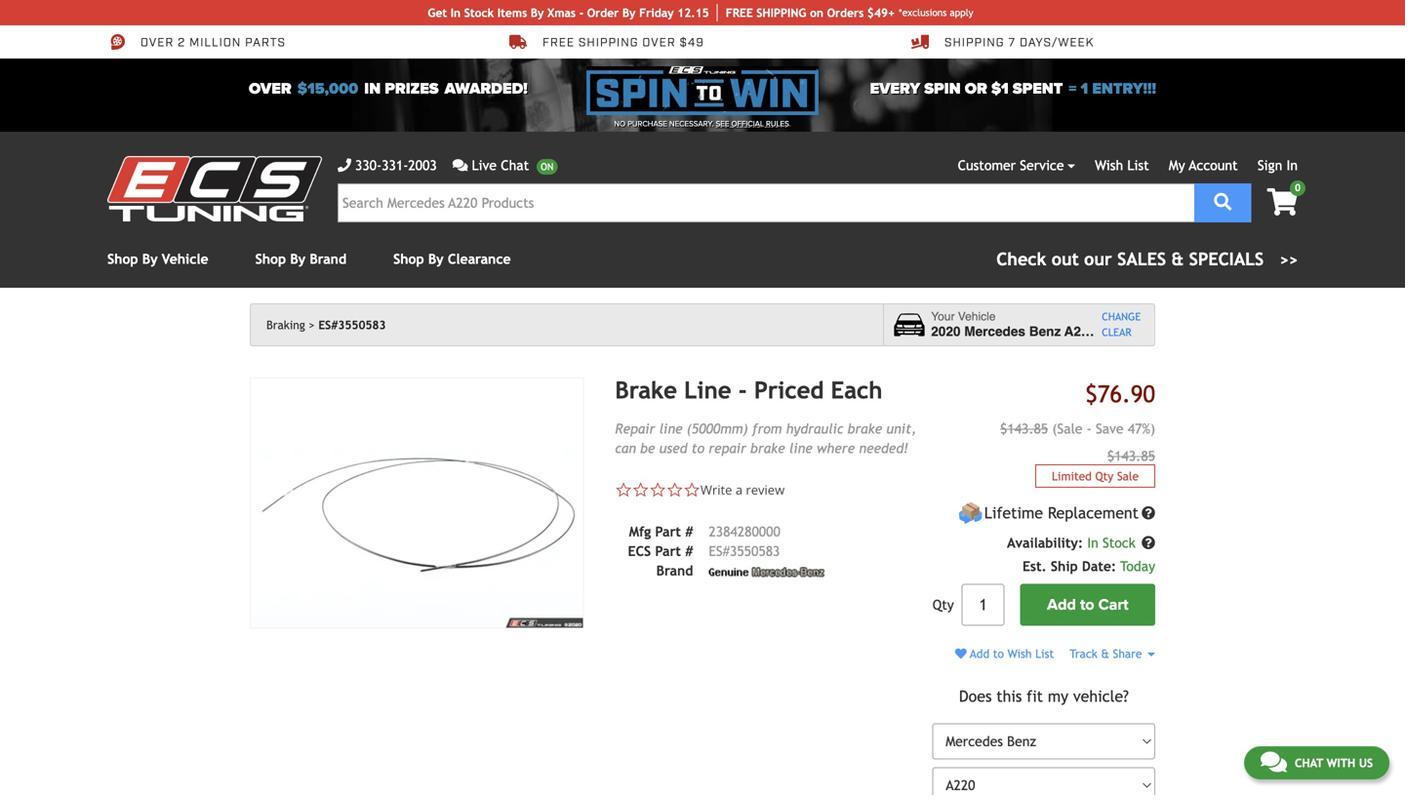 Task type: describe. For each thing, give the bounding box(es) containing it.
heart image
[[955, 648, 967, 660]]

- for brake line - priced each
[[739, 377, 747, 404]]

1 empty star image from the left
[[615, 482, 632, 499]]

cart
[[1099, 596, 1129, 614]]

in for get
[[451, 6, 461, 20]]

& for track
[[1101, 647, 1110, 661]]

unit,
[[887, 421, 917, 437]]

$49
[[680, 35, 704, 51]]

shop for shop by vehicle
[[107, 251, 138, 267]]

your vehicle
[[931, 310, 996, 324]]

$143.85 for (sale - save 47%)
[[1000, 421, 1049, 437]]

us
[[1359, 756, 1373, 770]]

add for add to wish list
[[970, 647, 990, 661]]

in for availability:
[[1088, 535, 1099, 551]]

add to wish list
[[967, 647, 1054, 661]]

to for add to wish list
[[993, 647, 1004, 661]]

shop for shop by clearance
[[393, 251, 424, 267]]

(sale
[[1053, 421, 1083, 437]]

$1
[[992, 80, 1009, 98]]

can
[[615, 441, 636, 456]]

add for add to cart
[[1048, 596, 1077, 614]]

comments image
[[453, 159, 468, 172]]

est. ship date: today
[[1023, 559, 1156, 574]]

prizes
[[385, 80, 439, 98]]

specials
[[1190, 249, 1264, 269]]

add to cart
[[1048, 596, 1129, 614]]

by for shop by clearance
[[428, 251, 444, 267]]

qty inside the $143.85 limited qty sale
[[1096, 469, 1114, 483]]

apply
[[950, 7, 974, 18]]

2384280000 ecs part #
[[628, 524, 781, 559]]

see
[[716, 119, 730, 129]]

mfg part #
[[629, 524, 693, 540]]

on
[[810, 6, 824, 20]]

wish list link
[[1095, 158, 1149, 173]]

over $15,000 in prizes
[[249, 80, 439, 98]]

shipping
[[579, 35, 639, 51]]

get
[[428, 6, 447, 20]]

this
[[997, 688, 1022, 706]]

es#3550583 - 2384280000 - brake line - priced each - repair line (5000mm) from hydraulic brake unit, can be used to repair brake line where needed! - genuine mercedes benz - mercedes benz image
[[250, 378, 584, 629]]

million
[[189, 35, 241, 51]]

0 horizontal spatial -
[[580, 6, 584, 20]]

1 vertical spatial brake
[[751, 441, 785, 456]]

wish list
[[1095, 158, 1149, 173]]

no
[[614, 119, 626, 129]]

330-331-2003 link
[[338, 155, 437, 176]]

repair
[[709, 441, 747, 456]]

clear link
[[1102, 325, 1141, 341]]

every spin or $1 spent = 1 entry!!!
[[870, 80, 1157, 98]]

es#
[[709, 544, 730, 559]]

over for over 2 million parts
[[141, 35, 174, 51]]

12.15
[[678, 6, 709, 20]]

stock for get
[[464, 6, 494, 20]]

write a review
[[701, 481, 785, 499]]

phone image
[[338, 159, 351, 172]]

write
[[701, 481, 733, 499]]

1 vertical spatial qty
[[933, 597, 954, 613]]

shop by brand link
[[255, 251, 347, 267]]

question circle image for in stock
[[1142, 536, 1156, 550]]

hydraulic
[[786, 421, 844, 437]]

sales
[[1118, 249, 1167, 269]]

2384280000
[[709, 524, 781, 540]]

a
[[736, 481, 743, 499]]

brand for shop by brand
[[310, 251, 347, 267]]

*exclusions
[[899, 7, 947, 18]]

write a review link
[[701, 481, 785, 499]]

shop by vehicle link
[[107, 251, 208, 267]]

$143.85 limited qty sale
[[1052, 448, 1156, 483]]

live chat link
[[453, 155, 558, 176]]

sign
[[1258, 158, 1283, 173]]

empty star image
[[650, 482, 667, 499]]

spin
[[925, 80, 961, 98]]

ecs tuning 'spin to win' contest logo image
[[587, 66, 819, 115]]

get in stock items by xmas - order by friday 12.15
[[428, 6, 709, 20]]

# inside the 2384280000 ecs part #
[[685, 544, 693, 559]]

$143.85 (sale - save 47%)
[[1000, 421, 1156, 437]]

shop by clearance
[[393, 251, 511, 267]]

est.
[[1023, 559, 1047, 574]]

line
[[684, 377, 732, 404]]

4 empty star image from the left
[[684, 482, 701, 499]]

customer service
[[958, 158, 1064, 173]]

lifetime replacement
[[985, 504, 1139, 522]]

see official rules link
[[716, 118, 789, 130]]

repair line (5000mm) from hydraulic brake unit, can be used to repair brake line where needed!
[[615, 421, 917, 456]]

friday
[[639, 6, 674, 20]]

& for sales
[[1172, 249, 1184, 269]]

330-
[[355, 158, 382, 173]]

sign in link
[[1258, 158, 1298, 173]]

0 vertical spatial chat
[[501, 158, 529, 173]]

0
[[1295, 182, 1301, 193]]

vehicle?
[[1074, 688, 1129, 706]]

parts
[[245, 35, 286, 51]]

47%)
[[1128, 421, 1156, 437]]

shop by brand
[[255, 251, 347, 267]]

1 horizontal spatial chat
[[1295, 756, 1324, 770]]

search image
[[1215, 193, 1232, 211]]

availability:
[[1007, 535, 1083, 551]]

service
[[1020, 158, 1064, 173]]

2
[[178, 35, 186, 51]]

entry!!!
[[1093, 80, 1157, 98]]

my account
[[1169, 158, 1238, 173]]

by for shop by vehicle
[[142, 251, 158, 267]]

brake
[[615, 377, 677, 404]]

=
[[1069, 80, 1077, 98]]

add to cart button
[[1021, 584, 1156, 626]]

limited
[[1052, 469, 1092, 483]]

3 empty star image from the left
[[667, 482, 684, 499]]

priced
[[754, 377, 824, 404]]

change link
[[1102, 309, 1141, 325]]

1 vertical spatial wish
[[1008, 647, 1032, 661]]

fit
[[1027, 688, 1043, 706]]



Task type: locate. For each thing, give the bounding box(es) containing it.
shipping 7 days/week
[[945, 35, 1094, 51]]

brand inside es# 3550583 brand
[[657, 563, 693, 579]]

2 vertical spatial in
[[1088, 535, 1099, 551]]

in for sign
[[1287, 158, 1298, 173]]

today
[[1121, 559, 1156, 574]]

shop
[[107, 251, 138, 267], [255, 251, 286, 267], [393, 251, 424, 267]]

0 horizontal spatial line
[[659, 421, 683, 437]]

list left my
[[1128, 158, 1149, 173]]

0 horizontal spatial in
[[451, 6, 461, 20]]

2 vertical spatial to
[[993, 647, 1004, 661]]

0 horizontal spatial chat
[[501, 158, 529, 173]]

wish
[[1095, 158, 1124, 173], [1008, 647, 1032, 661]]

1 horizontal spatial wish
[[1095, 158, 1124, 173]]

part down mfg part #
[[655, 544, 681, 559]]

does
[[959, 688, 992, 706]]

to for add to cart
[[1080, 596, 1095, 614]]

0 vertical spatial over
[[141, 35, 174, 51]]

*exclusions apply link
[[899, 5, 974, 20]]

over down parts on the left top of page
[[249, 80, 292, 98]]

1 horizontal spatial -
[[739, 377, 747, 404]]

1 horizontal spatial brand
[[657, 563, 693, 579]]

Search text field
[[338, 184, 1195, 223]]

3550583
[[730, 544, 780, 559]]

1 horizontal spatial over
[[249, 80, 292, 98]]

#
[[685, 524, 693, 540], [685, 544, 693, 559]]

0 horizontal spatial stock
[[464, 6, 494, 20]]

with
[[1327, 756, 1356, 770]]

brand for es# 3550583 brand
[[657, 563, 693, 579]]

shopping cart image
[[1267, 188, 1298, 216]]

to right used
[[692, 441, 705, 456]]

0 vertical spatial -
[[580, 6, 584, 20]]

1 vertical spatial stock
[[1103, 535, 1136, 551]]

sales & specials
[[1118, 249, 1264, 269]]

add down ship
[[1048, 596, 1077, 614]]

0 vertical spatial in
[[451, 6, 461, 20]]

0 vertical spatial qty
[[1096, 469, 1114, 483]]

1 horizontal spatial add
[[1048, 596, 1077, 614]]

my
[[1048, 688, 1069, 706]]

0 horizontal spatial shop
[[107, 251, 138, 267]]

$143.85
[[1000, 421, 1049, 437], [1108, 448, 1156, 464]]

2 shop from the left
[[255, 251, 286, 267]]

brake line - priced each
[[615, 377, 883, 404]]

76.90
[[1098, 381, 1156, 408]]

track & share button
[[1070, 647, 1156, 661]]

change
[[1102, 311, 1141, 323]]

brake down from
[[751, 441, 785, 456]]

2 horizontal spatial shop
[[393, 251, 424, 267]]

$49+
[[868, 6, 895, 20]]

- left the save
[[1087, 421, 1092, 437]]

by right order
[[623, 6, 636, 20]]

empty star image right empty star icon
[[684, 482, 701, 499]]

or
[[965, 80, 988, 98]]

1 horizontal spatial qty
[[1096, 469, 1114, 483]]

in up est. ship date: today
[[1088, 535, 1099, 551]]

2 part from the top
[[655, 544, 681, 559]]

vehicle down ecs tuning image on the left of the page
[[162, 251, 208, 267]]

chat
[[501, 158, 529, 173], [1295, 756, 1324, 770]]

in
[[451, 6, 461, 20], [1287, 158, 1298, 173], [1088, 535, 1099, 551]]

0 horizontal spatial brake
[[751, 441, 785, 456]]

live
[[472, 158, 497, 173]]

used
[[659, 441, 688, 456]]

1 horizontal spatial in
[[1088, 535, 1099, 551]]

1 vertical spatial add
[[970, 647, 990, 661]]

sign in
[[1258, 158, 1298, 173]]

1 vertical spatial part
[[655, 544, 681, 559]]

0 horizontal spatial to
[[692, 441, 705, 456]]

chat right live
[[501, 158, 529, 173]]

1 vertical spatial &
[[1101, 647, 1110, 661]]

wish right service
[[1095, 158, 1124, 173]]

repair
[[615, 421, 655, 437]]

by left clearance
[[428, 251, 444, 267]]

2 empty star image from the left
[[632, 482, 650, 499]]

lifetime
[[985, 504, 1043, 522]]

0 vertical spatial &
[[1172, 249, 1184, 269]]

& right sales
[[1172, 249, 1184, 269]]

stock left items
[[464, 6, 494, 20]]

customer
[[958, 158, 1016, 173]]

0 vertical spatial brand
[[310, 251, 347, 267]]

empty star image
[[615, 482, 632, 499], [632, 482, 650, 499], [667, 482, 684, 499], [684, 482, 701, 499]]

1 vertical spatial vehicle
[[958, 310, 996, 324]]

1 vertical spatial list
[[1036, 647, 1054, 661]]

0 vertical spatial #
[[685, 524, 693, 540]]

by left xmas
[[531, 6, 544, 20]]

1 horizontal spatial brake
[[848, 421, 883, 437]]

0 vertical spatial to
[[692, 441, 705, 456]]

1 horizontal spatial to
[[993, 647, 1004, 661]]

to left cart
[[1080, 596, 1095, 614]]

1 vertical spatial brand
[[657, 563, 693, 579]]

0 vertical spatial brake
[[848, 421, 883, 437]]

to
[[692, 441, 705, 456], [1080, 596, 1095, 614], [993, 647, 1004, 661]]

purchase
[[628, 119, 668, 129]]

live chat
[[472, 158, 529, 173]]

list
[[1128, 158, 1149, 173], [1036, 647, 1054, 661]]

by for shop by brand
[[290, 251, 306, 267]]

331-
[[382, 158, 408, 173]]

1 part from the top
[[655, 524, 681, 540]]

ecs tuning image
[[107, 156, 322, 222]]

1 vertical spatial line
[[790, 441, 813, 456]]

brake up needed!
[[848, 421, 883, 437]]

xmas
[[548, 6, 576, 20]]

mfg
[[629, 524, 651, 540]]

0 horizontal spatial brand
[[310, 251, 347, 267]]

wish up this in the bottom right of the page
[[1008, 647, 1032, 661]]

0 horizontal spatial over
[[141, 35, 174, 51]]

shop by clearance link
[[393, 251, 511, 267]]

$143.85 for limited qty sale
[[1108, 448, 1156, 464]]

in right sign
[[1287, 158, 1298, 173]]

1 shop from the left
[[107, 251, 138, 267]]

needed!
[[859, 441, 909, 456]]

1 horizontal spatial line
[[790, 441, 813, 456]]

over for over $15,000 in prizes
[[249, 80, 292, 98]]

0 link
[[1252, 181, 1306, 218]]

brand up es#3550583 at the top left of page
[[310, 251, 347, 267]]

.
[[789, 119, 791, 129]]

1 horizontal spatial $143.85
[[1108, 448, 1156, 464]]

stock for availability:
[[1103, 535, 1136, 551]]

1 vertical spatial question circle image
[[1142, 536, 1156, 550]]

this product is lifetime replacement eligible image
[[959, 501, 983, 525]]

empty star image left empty star icon
[[615, 482, 632, 499]]

add to wish list link
[[955, 647, 1054, 661]]

ship
[[1051, 559, 1078, 574]]

free shipping over $49 link
[[510, 33, 704, 51]]

1 vertical spatial over
[[249, 80, 292, 98]]

items
[[498, 6, 527, 20]]

- right line
[[739, 377, 747, 404]]

braking
[[266, 318, 305, 332]]

2 horizontal spatial in
[[1287, 158, 1298, 173]]

in right get
[[451, 6, 461, 20]]

sales & specials link
[[997, 246, 1298, 272]]

every
[[870, 80, 921, 98]]

1 vertical spatial to
[[1080, 596, 1095, 614]]

2003
[[408, 158, 437, 173]]

1 horizontal spatial stock
[[1103, 535, 1136, 551]]

0 horizontal spatial &
[[1101, 647, 1110, 661]]

3 shop from the left
[[393, 251, 424, 267]]

stock up 'today'
[[1103, 535, 1136, 551]]

brand down mfg part #
[[657, 563, 693, 579]]

2 horizontal spatial -
[[1087, 421, 1092, 437]]

2 vertical spatial -
[[1087, 421, 1092, 437]]

add right heart icon
[[970, 647, 990, 661]]

to inside repair line (5000mm) from hydraulic brake unit, can be used to repair brake line where needed!
[[692, 441, 705, 456]]

1 horizontal spatial list
[[1128, 158, 1149, 173]]

# left es#
[[685, 544, 693, 559]]

0 vertical spatial line
[[659, 421, 683, 437]]

comments image
[[1261, 751, 1287, 774]]

1 vertical spatial chat
[[1295, 756, 1324, 770]]

- for $143.85 (sale - save 47%)
[[1087, 421, 1092, 437]]

chat with us
[[1295, 756, 1373, 770]]

1 vertical spatial in
[[1287, 158, 1298, 173]]

empty star image up mfg
[[632, 482, 650, 499]]

part
[[655, 524, 681, 540], [655, 544, 681, 559]]

shop for shop by brand
[[255, 251, 286, 267]]

part inside the 2384280000 ecs part #
[[655, 544, 681, 559]]

0 vertical spatial stock
[[464, 6, 494, 20]]

1 # from the top
[[685, 524, 693, 540]]

each
[[831, 377, 883, 404]]

add inside button
[[1048, 596, 1077, 614]]

0 vertical spatial vehicle
[[162, 251, 208, 267]]

line up used
[[659, 421, 683, 437]]

0 horizontal spatial qty
[[933, 597, 954, 613]]

question circle image
[[1142, 506, 1156, 520], [1142, 536, 1156, 550]]

None text field
[[962, 584, 1005, 626]]

0 horizontal spatial wish
[[1008, 647, 1032, 661]]

0 vertical spatial wish
[[1095, 158, 1124, 173]]

2 question circle image from the top
[[1142, 536, 1156, 550]]

list left track
[[1036, 647, 1054, 661]]

0 vertical spatial add
[[1048, 596, 1077, 614]]

to inside button
[[1080, 596, 1095, 614]]

my
[[1169, 158, 1186, 173]]

my account link
[[1169, 158, 1238, 173]]

$15,000
[[297, 80, 358, 98]]

to right heart icon
[[993, 647, 1004, 661]]

by down ecs tuning image on the left of the page
[[142, 251, 158, 267]]

- right xmas
[[580, 6, 584, 20]]

vehicle right your
[[958, 310, 996, 324]]

save
[[1096, 421, 1124, 437]]

genuine mercedes benz image
[[709, 567, 826, 577]]

ping
[[781, 6, 807, 20]]

1 vertical spatial $143.85
[[1108, 448, 1156, 464]]

free shipping over $49
[[543, 35, 704, 51]]

0 horizontal spatial vehicle
[[162, 251, 208, 267]]

by up braking link at the left of page
[[290, 251, 306, 267]]

1 horizontal spatial shop
[[255, 251, 286, 267]]

line down hydraulic
[[790, 441, 813, 456]]

0 horizontal spatial list
[[1036, 647, 1054, 661]]

part right mfg
[[655, 524, 681, 540]]

0 horizontal spatial add
[[970, 647, 990, 661]]

empty star image left write
[[667, 482, 684, 499]]

& right track
[[1101, 647, 1110, 661]]

track
[[1070, 647, 1098, 661]]

0 vertical spatial $143.85
[[1000, 421, 1049, 437]]

$143.85 inside the $143.85 limited qty sale
[[1108, 448, 1156, 464]]

question circle image for lifetime replacement
[[1142, 506, 1156, 520]]

7
[[1009, 35, 1016, 51]]

0 vertical spatial question circle image
[[1142, 506, 1156, 520]]

date:
[[1082, 559, 1117, 574]]

order
[[587, 6, 619, 20]]

0 horizontal spatial $143.85
[[1000, 421, 1049, 437]]

track & share
[[1070, 647, 1146, 661]]

customer service button
[[958, 155, 1076, 176]]

0 vertical spatial part
[[655, 524, 681, 540]]

replacement
[[1048, 504, 1139, 522]]

from
[[752, 421, 782, 437]]

1 horizontal spatial vehicle
[[958, 310, 996, 324]]

2 # from the top
[[685, 544, 693, 559]]

0 vertical spatial list
[[1128, 158, 1149, 173]]

line
[[659, 421, 683, 437], [790, 441, 813, 456]]

2 horizontal spatial to
[[1080, 596, 1095, 614]]

1 vertical spatial -
[[739, 377, 747, 404]]

over
[[643, 35, 676, 51]]

necessary.
[[670, 119, 714, 129]]

over left 2
[[141, 35, 174, 51]]

braking link
[[266, 318, 315, 332]]

orders
[[827, 6, 864, 20]]

# up es# 3550583 brand
[[685, 524, 693, 540]]

chat left the with
[[1295, 756, 1324, 770]]

$143.85 up sale
[[1108, 448, 1156, 464]]

$143.85 left (sale
[[1000, 421, 1049, 437]]

brand
[[310, 251, 347, 267], [657, 563, 693, 579]]

1 question circle image from the top
[[1142, 506, 1156, 520]]

vehicle
[[162, 251, 208, 267], [958, 310, 996, 324]]

1 vertical spatial #
[[685, 544, 693, 559]]

1 horizontal spatial &
[[1172, 249, 1184, 269]]



Task type: vqa. For each thing, say whether or not it's contained in the screenshot.
socket in '3 Piece Protecta Socket Kit with FREE Wheel Hanger - M12x1.5 Thread This kit includes a 3 piece protected socket set for your lug nuts and a FREE Wheel Hanger to fit many Euro cars!'
no



